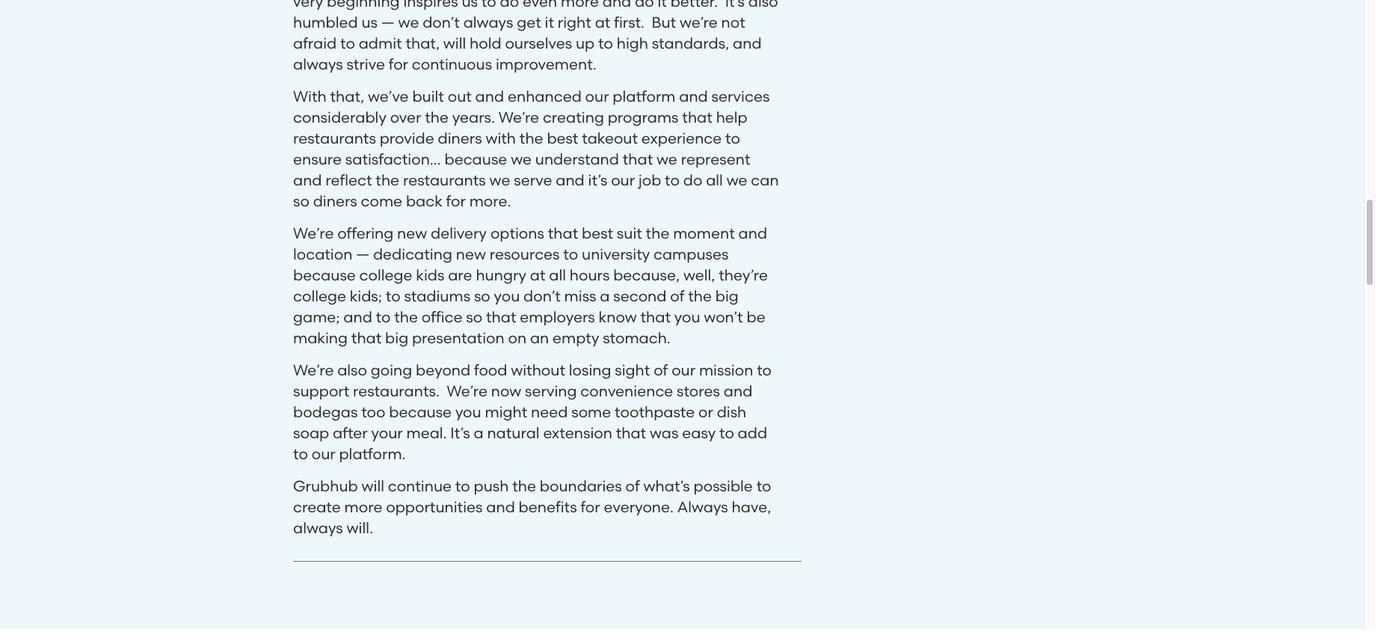 Task type: locate. For each thing, give the bounding box(es) containing it.
for down boundaries
[[581, 498, 600, 516]]

1 horizontal spatial all
[[706, 171, 723, 189]]

more
[[345, 498, 383, 516]]

that up on
[[486, 308, 517, 326]]

you down 'hungry'
[[494, 287, 520, 305]]

0 vertical spatial for
[[446, 192, 466, 210]]

push
[[474, 477, 509, 495]]

you up it's
[[455, 403, 481, 421]]

the down well,
[[688, 287, 712, 305]]

a right it's
[[474, 424, 484, 442]]

the right suit
[[646, 224, 670, 242]]

takeout
[[582, 129, 638, 147]]

they're
[[719, 266, 768, 284]]

diners down years.
[[438, 129, 482, 147]]

at
[[530, 266, 546, 284]]

of right sight
[[654, 361, 668, 379]]

so down 'hungry'
[[474, 287, 491, 305]]

grubhub will continue to push the boundaries of what's possible to create more opportunities and benefits for everyone. always have, always will.
[[293, 477, 772, 537]]

of up everyone.
[[626, 477, 640, 495]]

we're up location
[[293, 224, 334, 242]]

1 vertical spatial you
[[675, 308, 701, 326]]

1 vertical spatial all
[[549, 266, 566, 284]]

and up the experience
[[679, 88, 708, 105]]

1 vertical spatial diners
[[313, 192, 357, 210]]

college up the game;
[[293, 287, 346, 305]]

0 horizontal spatial you
[[455, 403, 481, 421]]

0 horizontal spatial big
[[385, 329, 409, 347]]

new
[[397, 224, 427, 242], [456, 245, 486, 263]]

1 vertical spatial college
[[293, 287, 346, 305]]

1 horizontal spatial restaurants
[[403, 171, 486, 189]]

after
[[333, 424, 368, 442]]

dedicating
[[373, 245, 452, 263]]

that up job
[[623, 150, 653, 168]]

we left can
[[727, 171, 748, 189]]

to down the soap
[[293, 445, 308, 463]]

0 vertical spatial college
[[360, 266, 413, 284]]

0 vertical spatial diners
[[438, 129, 482, 147]]

restaurants up back
[[403, 171, 486, 189]]

1 horizontal spatial diners
[[438, 129, 482, 147]]

1 vertical spatial big
[[385, 329, 409, 347]]

big up going
[[385, 329, 409, 347]]

that down toothpaste at bottom
[[616, 424, 646, 442]]

0 vertical spatial a
[[600, 287, 610, 305]]

options
[[491, 224, 545, 242]]

add
[[738, 424, 768, 442]]

food
[[474, 361, 508, 379]]

1 vertical spatial best
[[582, 224, 613, 242]]

and inside we're also going beyond food without losing sight of our mission to support restaurants.  we're now serving convenience stores and bodegas too because you might need some toothpaste or dish soap after your meal. it's a natural extension that was easy to add to our platform.
[[724, 382, 753, 400]]

0 vertical spatial restaurants
[[293, 129, 376, 147]]

for inside with that, we've built out and enhanced our platform and services considerably over the years. we're creating programs that help restaurants provide diners with the best takeout experience to ensure satisfaction… because we understand that we represent and reflect the restaurants we serve and it's our job to do all we can so diners come back for more.
[[446, 192, 466, 210]]

the
[[425, 108, 449, 126], [520, 129, 544, 147], [376, 171, 400, 189], [646, 224, 670, 242], [688, 287, 712, 305], [394, 308, 418, 326], [513, 477, 536, 495]]

0 vertical spatial new
[[397, 224, 427, 242]]

the down built
[[425, 108, 449, 126]]

0 vertical spatial of
[[670, 287, 685, 305]]

will.
[[347, 519, 373, 537]]

bodegas
[[293, 403, 358, 421]]

creating
[[543, 108, 604, 126]]

serve
[[514, 171, 552, 189]]

0 horizontal spatial diners
[[313, 192, 357, 210]]

all down represent on the top of page
[[706, 171, 723, 189]]

1 vertical spatial restaurants
[[403, 171, 486, 189]]

0 horizontal spatial a
[[474, 424, 484, 442]]

help
[[716, 108, 748, 126]]

a inside we're also going beyond food without losing sight of our mission to support restaurants.  we're now serving convenience stores and bodegas too because you might need some toothpaste or dish soap after your meal. it's a natural extension that was easy to add to our platform.
[[474, 424, 484, 442]]

0 vertical spatial best
[[547, 129, 579, 147]]

0 horizontal spatial for
[[446, 192, 466, 210]]

reflect
[[326, 171, 372, 189]]

and up the dish
[[724, 382, 753, 400]]

be
[[747, 308, 766, 326]]

mission
[[699, 361, 754, 379]]

losing
[[569, 361, 612, 379]]

diners
[[438, 129, 482, 147], [313, 192, 357, 210]]

best inside we're offering new delivery options that best suit the moment and location — dedicating new resources to university campuses because college kids are hungry at all hours because, well, they're college kids; to stadiums so you don't miss a second of the big game; and to the office so that employers know that you won't be making that big presentation on an empty stomach.
[[582, 224, 613, 242]]

represent
[[681, 150, 751, 168]]

moment
[[673, 224, 735, 242]]

because inside with that, we've built out and enhanced our platform and services considerably over the years. we're creating programs that help restaurants provide diners with the best takeout experience to ensure satisfaction… because we understand that we represent and reflect the restaurants we serve and it's our job to do all we can so diners come back for more.
[[445, 150, 507, 168]]

you inside we're also going beyond food without losing sight of our mission to support restaurants.  we're now serving convenience stores and bodegas too because you might need some toothpaste or dish soap after your meal. it's a natural extension that was easy to add to our platform.
[[455, 403, 481, 421]]

0 horizontal spatial all
[[549, 266, 566, 284]]

easy
[[682, 424, 716, 442]]

it's
[[588, 171, 608, 189]]

and down push
[[486, 498, 515, 516]]

1 vertical spatial of
[[654, 361, 668, 379]]

or
[[699, 403, 714, 421]]

2 vertical spatial of
[[626, 477, 640, 495]]

a inside we're offering new delivery options that best suit the moment and location — dedicating new resources to university campuses because college kids are hungry at all hours because, well, they're college kids; to stadiums so you don't miss a second of the big game; and to the office so that employers know that you won't be making that big presentation on an empty stomach.
[[600, 287, 610, 305]]

1 horizontal spatial new
[[456, 245, 486, 263]]

1 horizontal spatial for
[[581, 498, 600, 516]]

all right at
[[549, 266, 566, 284]]

1 vertical spatial a
[[474, 424, 484, 442]]

will
[[362, 477, 384, 495]]

2 vertical spatial you
[[455, 403, 481, 421]]

1 horizontal spatial big
[[716, 287, 739, 305]]

1 horizontal spatial a
[[600, 287, 610, 305]]

2 horizontal spatial of
[[670, 287, 685, 305]]

1 vertical spatial new
[[456, 245, 486, 263]]

stomach.
[[603, 329, 671, 347]]

0 horizontal spatial best
[[547, 129, 579, 147]]

kids;
[[350, 287, 382, 305]]

are
[[448, 266, 472, 284]]

so down ensure
[[293, 192, 310, 210]]

best down 'creating'
[[547, 129, 579, 147]]

1 horizontal spatial you
[[494, 287, 520, 305]]

because up meal.
[[389, 403, 452, 421]]

we're
[[499, 108, 539, 126], [293, 224, 334, 242], [293, 361, 334, 379], [447, 382, 488, 400]]

boundaries
[[540, 477, 622, 495]]

that,
[[330, 88, 364, 105]]

all inside with that, we've built out and enhanced our platform and services considerably over the years. we're creating programs that help restaurants provide diners with the best takeout experience to ensure satisfaction… because we understand that we represent and reflect the restaurants we serve and it's our job to do all we can so diners come back for more.
[[706, 171, 723, 189]]

we up "serve"
[[511, 150, 532, 168]]

new up are
[[456, 245, 486, 263]]

0 vertical spatial because
[[445, 150, 507, 168]]

too
[[361, 403, 386, 421]]

for inside grubhub will continue to push the boundaries of what's possible to create more opportunities and benefits for everyone. always have, always will.
[[581, 498, 600, 516]]

services
[[712, 88, 770, 105]]

possible
[[694, 477, 753, 495]]

diners down reflect
[[313, 192, 357, 210]]

for right back
[[446, 192, 466, 210]]

that up also
[[351, 329, 382, 347]]

college up 'kids;'
[[360, 266, 413, 284]]

stadiums
[[404, 287, 471, 305]]

2 horizontal spatial you
[[675, 308, 701, 326]]

sight
[[615, 361, 650, 379]]

of down well,
[[670, 287, 685, 305]]

1 vertical spatial because
[[293, 266, 356, 284]]

1 horizontal spatial college
[[360, 266, 413, 284]]

because down location
[[293, 266, 356, 284]]

employers
[[520, 308, 595, 326]]

best up university
[[582, 224, 613, 242]]

of
[[670, 287, 685, 305], [654, 361, 668, 379], [626, 477, 640, 495]]

to right 'kids;'
[[386, 287, 401, 305]]

0 horizontal spatial restaurants
[[293, 129, 376, 147]]

to right mission in the right of the page
[[757, 361, 772, 379]]

0 vertical spatial big
[[716, 287, 739, 305]]

2 vertical spatial because
[[389, 403, 452, 421]]

it's
[[451, 424, 470, 442]]

to
[[726, 129, 741, 147], [665, 171, 680, 189], [564, 245, 578, 263], [386, 287, 401, 305], [376, 308, 391, 326], [757, 361, 772, 379], [720, 424, 734, 442], [293, 445, 308, 463], [455, 477, 470, 495], [757, 477, 772, 495]]

know
[[599, 308, 637, 326]]

going
[[371, 361, 412, 379]]

you
[[494, 287, 520, 305], [675, 308, 701, 326], [455, 403, 481, 421]]

with that, we've built out and enhanced our platform and services considerably over the years. we're creating programs that help restaurants provide diners with the best takeout experience to ensure satisfaction… because we understand that we represent and reflect the restaurants we serve and it's our job to do all we can so diners come back for more.
[[293, 88, 779, 210]]

0 vertical spatial so
[[293, 192, 310, 210]]

you left won't
[[675, 308, 701, 326]]

so up the presentation
[[466, 308, 483, 326]]

new up dedicating
[[397, 224, 427, 242]]

and
[[475, 88, 504, 105], [679, 88, 708, 105], [293, 171, 322, 189], [556, 171, 585, 189], [739, 224, 768, 242], [344, 308, 372, 326], [724, 382, 753, 400], [486, 498, 515, 516]]

of inside we're offering new delivery options that best suit the moment and location — dedicating new resources to university campuses because college kids are hungry at all hours because, well, they're college kids; to stadiums so you don't miss a second of the big game; and to the office so that employers know that you won't be making that big presentation on an empty stomach.
[[670, 287, 685, 305]]

do
[[684, 171, 703, 189]]

to left push
[[455, 477, 470, 495]]

restaurants down considerably
[[293, 129, 376, 147]]

big up won't
[[716, 287, 739, 305]]

1 horizontal spatial best
[[582, 224, 613, 242]]

support
[[293, 382, 350, 400]]

to left do
[[665, 171, 680, 189]]

so
[[293, 192, 310, 210], [474, 287, 491, 305], [466, 308, 483, 326]]

a right miss
[[600, 287, 610, 305]]

college
[[360, 266, 413, 284], [293, 287, 346, 305]]

create
[[293, 498, 341, 516]]

0 vertical spatial all
[[706, 171, 723, 189]]

presentation
[[412, 329, 505, 347]]

the up the benefits
[[513, 477, 536, 495]]

1 vertical spatial for
[[581, 498, 600, 516]]

meal.
[[407, 424, 447, 442]]

1 horizontal spatial of
[[654, 361, 668, 379]]

because
[[445, 150, 507, 168], [293, 266, 356, 284], [389, 403, 452, 421]]

0 horizontal spatial of
[[626, 477, 640, 495]]

all inside we're offering new delivery options that best suit the moment and location — dedicating new resources to university campuses because college kids are hungry at all hours because, well, they're college kids; to stadiums so you don't miss a second of the big game; and to the office so that employers know that you won't be making that big presentation on an empty stomach.
[[549, 266, 566, 284]]

dish
[[717, 403, 747, 421]]

we're up with
[[499, 108, 539, 126]]

because down with
[[445, 150, 507, 168]]

we're also going beyond food without losing sight of our mission to support restaurants.  we're now serving convenience stores and bodegas too because you might need some toothpaste or dish soap after your meal. it's a natural extension that was easy to add to our platform.
[[293, 361, 772, 463]]

suit
[[617, 224, 642, 242]]

that
[[682, 108, 713, 126], [623, 150, 653, 168], [548, 224, 578, 242], [486, 308, 517, 326], [641, 308, 671, 326], [351, 329, 382, 347], [616, 424, 646, 442]]

0 horizontal spatial college
[[293, 287, 346, 305]]



Task type: vqa. For each thing, say whether or not it's contained in the screenshot.
the membership to the right
no



Task type: describe. For each thing, give the bounding box(es) containing it.
kids
[[416, 266, 445, 284]]

and down 'kids;'
[[344, 308, 372, 326]]

extension
[[543, 424, 613, 442]]

to down help
[[726, 129, 741, 147]]

back
[[406, 192, 443, 210]]

because inside we're also going beyond food without losing sight of our mission to support restaurants.  we're now serving convenience stores and bodegas too because you might need some toothpaste or dish soap after your meal. it's a natural extension that was easy to add to our platform.
[[389, 403, 452, 421]]

because inside we're offering new delivery options that best suit the moment and location — dedicating new resources to university campuses because college kids are hungry at all hours because, well, they're college kids; to stadiums so you don't miss a second of the big game; and to the office so that employers know that you won't be making that big presentation on an empty stomach.
[[293, 266, 356, 284]]

hungry
[[476, 266, 527, 284]]

serving
[[525, 382, 577, 400]]

platform
[[613, 88, 676, 105]]

well,
[[684, 266, 715, 284]]

years.
[[452, 108, 495, 126]]

the right with
[[520, 129, 544, 147]]

experience
[[642, 129, 722, 147]]

always
[[678, 498, 728, 516]]

what's
[[644, 477, 690, 495]]

over
[[390, 108, 422, 126]]

hours
[[570, 266, 610, 284]]

and inside grubhub will continue to push the boundaries of what's possible to create more opportunities and benefits for everyone. always have, always will.
[[486, 498, 515, 516]]

and up they're
[[739, 224, 768, 242]]

miss
[[564, 287, 597, 305]]

we're offering new delivery options that best suit the moment and location — dedicating new resources to university campuses because college kids are hungry at all hours because, well, they're college kids; to stadiums so you don't miss a second of the big game; and to the office so that employers know that you won't be making that big presentation on an empty stomach.
[[293, 224, 768, 347]]

we're up support in the bottom of the page
[[293, 361, 334, 379]]

delivery
[[431, 224, 487, 242]]

now
[[491, 382, 522, 400]]

and down understand
[[556, 171, 585, 189]]

with
[[293, 88, 327, 105]]

our down the soap
[[312, 445, 336, 463]]

programs
[[608, 108, 679, 126]]

that down second
[[641, 308, 671, 326]]

soap
[[293, 424, 329, 442]]

job
[[639, 171, 662, 189]]

and down ensure
[[293, 171, 322, 189]]

natural
[[487, 424, 540, 442]]

enhanced
[[508, 88, 582, 105]]

grubhub
[[293, 477, 358, 495]]

won't
[[704, 308, 743, 326]]

out
[[448, 88, 472, 105]]

the down the satisfaction…
[[376, 171, 400, 189]]

the left office
[[394, 308, 418, 326]]

to down 'kids;'
[[376, 308, 391, 326]]

toothpaste
[[615, 403, 695, 421]]

come
[[361, 192, 403, 210]]

that up the experience
[[682, 108, 713, 126]]

we're down the food
[[447, 382, 488, 400]]

because,
[[613, 266, 680, 284]]

we've
[[368, 88, 409, 105]]

—
[[356, 245, 370, 263]]

our up 'creating'
[[585, 88, 609, 105]]

to down the dish
[[720, 424, 734, 442]]

of inside grubhub will continue to push the boundaries of what's possible to create more opportunities and benefits for everyone. always have, always will.
[[626, 477, 640, 495]]

empty
[[553, 329, 599, 347]]

with
[[486, 129, 516, 147]]

the inside grubhub will continue to push the boundaries of what's possible to create more opportunities and benefits for everyone. always have, always will.
[[513, 477, 536, 495]]

offering
[[337, 224, 394, 242]]

might
[[485, 403, 528, 421]]

location
[[293, 245, 353, 263]]

more.
[[469, 192, 511, 210]]

understand
[[535, 150, 619, 168]]

0 vertical spatial you
[[494, 287, 520, 305]]

an
[[530, 329, 549, 347]]

so inside with that, we've built out and enhanced our platform and services considerably over the years. we're creating programs that help restaurants provide diners with the best takeout experience to ensure satisfaction… because we understand that we represent and reflect the restaurants we serve and it's our job to do all we can so diners come back for more.
[[293, 192, 310, 210]]

everyone.
[[604, 498, 674, 516]]

resources
[[490, 245, 560, 263]]

we down the experience
[[657, 150, 678, 168]]

and up years.
[[475, 88, 504, 105]]

campuses
[[654, 245, 729, 263]]

we up the more.
[[490, 171, 510, 189]]

beyond
[[416, 361, 471, 379]]

benefits
[[519, 498, 577, 516]]

that inside we're also going beyond food without losing sight of our mission to support restaurants.  we're now serving convenience stores and bodegas too because you might need some toothpaste or dish soap after your meal. it's a natural extension that was easy to add to our platform.
[[616, 424, 646, 442]]

opportunities
[[386, 498, 483, 516]]

was
[[650, 424, 679, 442]]

we're inside with that, we've built out and enhanced our platform and services considerably over the years. we're creating programs that help restaurants provide diners with the best takeout experience to ensure satisfaction… because we understand that we represent and reflect the restaurants we serve and it's our job to do all we can so diners come back for more.
[[499, 108, 539, 126]]

provide
[[380, 129, 434, 147]]

need
[[531, 403, 568, 421]]

convenience
[[581, 382, 673, 400]]

to up hours
[[564, 245, 578, 263]]

also
[[337, 361, 367, 379]]

best inside with that, we've built out and enhanced our platform and services considerably over the years. we're creating programs that help restaurants provide diners with the best takeout experience to ensure satisfaction… because we understand that we represent and reflect the restaurants we serve and it's our job to do all we can so diners come back for more.
[[547, 129, 579, 147]]

have,
[[732, 498, 771, 516]]

without
[[511, 361, 566, 379]]

always
[[293, 519, 343, 537]]

satisfaction…
[[345, 150, 441, 168]]

making
[[293, 329, 348, 347]]

that up the resources
[[548, 224, 578, 242]]

considerably
[[293, 108, 387, 126]]

2 vertical spatial so
[[466, 308, 483, 326]]

our up stores
[[672, 361, 696, 379]]

stores
[[677, 382, 720, 400]]

we're inside we're offering new delivery options that best suit the moment and location — dedicating new resources to university campuses because college kids are hungry at all hours because, well, they're college kids; to stadiums so you don't miss a second of the big game; and to the office so that employers know that you won't be making that big presentation on an empty stomach.
[[293, 224, 334, 242]]

to up have, on the right of the page
[[757, 477, 772, 495]]

1 vertical spatial so
[[474, 287, 491, 305]]

your
[[371, 424, 403, 442]]

don't
[[524, 287, 561, 305]]

of inside we're also going beyond food without losing sight of our mission to support restaurants.  we're now serving convenience stores and bodegas too because you might need some toothpaste or dish soap after your meal. it's a natural extension that was easy to add to our platform.
[[654, 361, 668, 379]]

some
[[572, 403, 611, 421]]

0 horizontal spatial new
[[397, 224, 427, 242]]

continue
[[388, 477, 452, 495]]

built
[[412, 88, 444, 105]]

our right it's
[[611, 171, 635, 189]]



